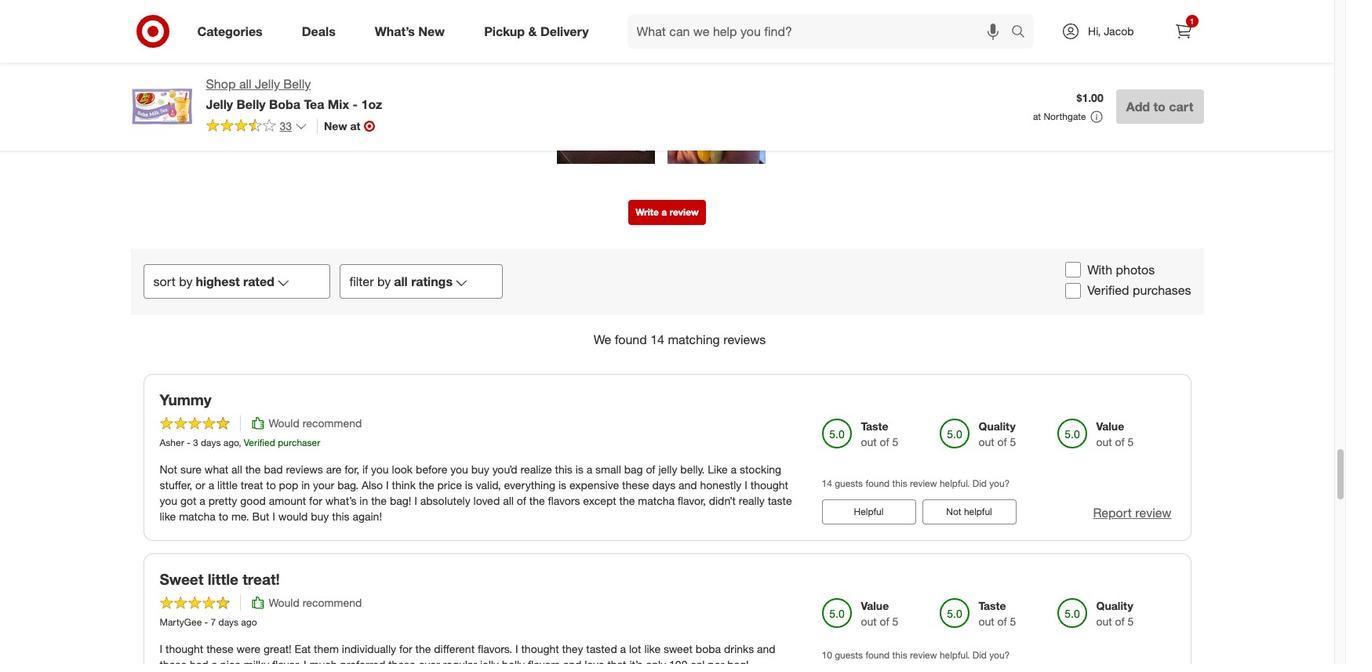 Task type: locate. For each thing, give the bounding box(es) containing it.
1 horizontal spatial jelly
[[255, 76, 280, 92]]

martygee - 7 days ago
[[160, 616, 257, 628]]

flavor.
[[272, 658, 301, 664]]

0 horizontal spatial matcha
[[179, 510, 216, 523]]

0 horizontal spatial new
[[324, 119, 347, 132]]

little up pretty
[[217, 479, 238, 492]]

shop
[[206, 76, 236, 92]]

add
[[1126, 99, 1150, 115]]

would up purchaser
[[269, 416, 300, 430]]

belly up 'boba'
[[283, 76, 311, 92]]

guest review image 1 of 2, zoom in image
[[557, 66, 655, 164]]

10
[[822, 649, 832, 661]]

value
[[1096, 420, 1124, 433], [861, 599, 889, 612]]

0 horizontal spatial value out of 5
[[861, 599, 899, 628]]

days for asher - 3 days ago , verified purchaser
[[201, 437, 221, 449]]

1 vertical spatial like
[[644, 642, 661, 656]]

2 horizontal spatial is
[[576, 463, 584, 476]]

like inside i thought these were great! eat them individually for the different flavors. i thought they tasted a lot like sweet boba drinks and these had a nice milky flavor. i much preferred these over regular jelly belly flavors and love that it's only 100 cal per bag!
[[644, 642, 661, 656]]

1 vertical spatial recommend
[[303, 596, 362, 609]]

asher
[[160, 437, 184, 449]]

0 horizontal spatial quality
[[979, 420, 1016, 433]]

cart
[[1169, 99, 1194, 115]]

not up 'stuffer,'
[[160, 463, 177, 476]]

1 horizontal spatial taste
[[861, 420, 888, 433]]

1 vertical spatial bag!
[[727, 658, 749, 664]]

- left 3
[[187, 437, 190, 449]]

1 horizontal spatial quality
[[1096, 599, 1133, 612]]

0 horizontal spatial taste
[[768, 494, 792, 508]]

bag! inside not sure what all the bad reviews are for, if you look before you buy you'd realize this is a small bag of jelly belly. like a stocking stuffer, or a little treat to pop in your bag. also i think the price is valid, everything is expensive these days and honestly i thought you got a pretty good amount for what's in the bag! i absolutely loved all of the flavors except the matcha flavor, didn't really taste like matcha to me. but i would buy this again!
[[390, 494, 411, 508]]

would recommend for sweet little treat!
[[269, 596, 362, 609]]

and down "they"
[[563, 658, 582, 664]]

0 vertical spatial found
[[615, 332, 647, 348]]

2 recommend from the top
[[303, 596, 362, 609]]

for
[[309, 494, 322, 508], [399, 642, 412, 656]]

1 vertical spatial reviews
[[286, 463, 323, 476]]

flavor,
[[678, 494, 706, 508]]

bag! down think
[[390, 494, 411, 508]]

got
[[180, 494, 196, 508]]

days right 3
[[201, 437, 221, 449]]

days left 'honestly' at the right bottom of page
[[652, 479, 676, 492]]

0 horizontal spatial for
[[309, 494, 322, 508]]

1 did from the top
[[973, 478, 987, 489]]

a right "like"
[[731, 463, 737, 476]]

buy up valid,
[[471, 463, 489, 476]]

guests
[[835, 478, 863, 489], [835, 649, 863, 661]]

jelly up 'boba'
[[255, 76, 280, 92]]

2 vertical spatial and
[[563, 658, 582, 664]]

also
[[362, 479, 383, 492]]

1 you? from the top
[[989, 478, 1010, 489]]

1 by from the left
[[179, 274, 193, 290]]

a up expensive
[[587, 463, 592, 476]]

did for 14 guests found this review helpful. did you?
[[973, 478, 987, 489]]

found right 10
[[866, 649, 890, 661]]

0 vertical spatial 14
[[650, 332, 664, 348]]

like
[[160, 510, 176, 523], [644, 642, 661, 656]]

by for sort by
[[179, 274, 193, 290]]

nice
[[220, 658, 241, 664]]

1 horizontal spatial for
[[399, 642, 412, 656]]

did
[[973, 478, 987, 489], [973, 649, 987, 661]]

jelly
[[255, 76, 280, 92], [206, 96, 233, 112]]

0 horizontal spatial value
[[861, 599, 889, 612]]

0 horizontal spatial -
[[187, 437, 190, 449]]

14 up helpful button
[[822, 478, 832, 489]]

a inside button
[[662, 206, 667, 218]]

not inside not sure what all the bad reviews are for, if you look before you buy you'd realize this is a small bag of jelly belly. like a stocking stuffer, or a little treat to pop in your bag. also i think the price is valid, everything is expensive these days and honestly i thought you got a pretty good amount for what's in the bag! i absolutely loved all of the flavors except the matcha flavor, didn't really taste like matcha to me. but i would buy this again!
[[160, 463, 177, 476]]

matching
[[668, 332, 720, 348]]

and up flavor,
[[679, 479, 697, 492]]

1 vertical spatial verified
[[244, 437, 275, 449]]

2 would from the top
[[269, 596, 300, 609]]

mix
[[328, 96, 349, 112]]

the right the except
[[619, 494, 635, 508]]

you right if
[[371, 463, 389, 476]]

flavors
[[548, 494, 580, 508], [528, 658, 560, 664]]

0 horizontal spatial ago
[[223, 437, 239, 449]]

bag
[[624, 463, 643, 476]]

these down bag
[[622, 479, 649, 492]]

0 vertical spatial reviews
[[723, 332, 766, 348]]

1 vertical spatial jelly
[[480, 658, 499, 664]]

a
[[662, 206, 667, 218], [587, 463, 592, 476], [731, 463, 737, 476], [208, 479, 214, 492], [199, 494, 205, 508], [620, 642, 626, 656], [211, 658, 217, 664]]

images
[[669, 28, 721, 46]]

in up again!
[[360, 494, 368, 508]]

by right filter
[[377, 274, 391, 290]]

1 vertical spatial buy
[[311, 510, 329, 523]]

1 would recommend from the top
[[269, 416, 362, 430]]

1 vertical spatial to
[[266, 479, 276, 492]]

buy
[[471, 463, 489, 476], [311, 510, 329, 523]]

by right sort
[[179, 274, 193, 290]]

1 vertical spatial ago
[[241, 616, 257, 628]]

1 vertical spatial would
[[269, 596, 300, 609]]

1 vertical spatial quality out of 5
[[1096, 599, 1134, 628]]

review images
[[614, 28, 721, 46]]

report
[[1093, 505, 1132, 521]]

0 vertical spatial quality
[[979, 420, 1016, 433]]

14 left matching
[[650, 332, 664, 348]]

at down shop all jelly belly jelly belly boba tea mix - 1oz
[[350, 119, 360, 132]]

1 vertical spatial helpful.
[[940, 649, 970, 661]]

hi, jacob
[[1088, 24, 1134, 38]]

1 vertical spatial jelly
[[206, 96, 233, 112]]

jelly down the flavors.
[[480, 658, 499, 664]]

new at
[[324, 119, 360, 132]]

guests right 10
[[835, 649, 863, 661]]

1 horizontal spatial thought
[[521, 642, 559, 656]]

sweet
[[664, 642, 693, 656]]

you down 'stuffer,'
[[160, 494, 177, 508]]

it's
[[629, 658, 643, 664]]

for inside not sure what all the bad reviews are for, if you look before you buy you'd realize this is a small bag of jelly belly. like a stocking stuffer, or a little treat to pop in your bag. also i think the price is valid, everything is expensive these days and honestly i thought you got a pretty good amount for what's in the bag! i absolutely loved all of the flavors except the matcha flavor, didn't really taste like matcha to me. but i would buy this again!
[[309, 494, 322, 508]]

reviews up pop
[[286, 463, 323, 476]]

0 horizontal spatial is
[[465, 479, 473, 492]]

pop
[[279, 479, 298, 492]]

ago up were
[[241, 616, 257, 628]]

matcha left flavor,
[[638, 494, 675, 508]]

regular
[[443, 658, 477, 664]]

1 vertical spatial 14
[[822, 478, 832, 489]]

for right individually
[[399, 642, 412, 656]]

0 vertical spatial like
[[160, 510, 176, 523]]

0 vertical spatial value
[[1096, 420, 1124, 433]]

bag! down drinks
[[727, 658, 749, 664]]

is up expensive
[[576, 463, 584, 476]]

thought up belly
[[521, 642, 559, 656]]

2 horizontal spatial and
[[757, 642, 776, 656]]

sweet little treat!
[[160, 570, 280, 588]]

0 vertical spatial taste out of 5
[[861, 420, 899, 449]]

report review
[[1093, 505, 1172, 521]]

didn't
[[709, 494, 736, 508]]

we found 14 matching reviews
[[594, 332, 766, 348]]

0 vertical spatial bag!
[[390, 494, 411, 508]]

1 horizontal spatial taste out of 5
[[979, 599, 1016, 628]]

0 horizontal spatial like
[[160, 510, 176, 523]]

0 horizontal spatial quality out of 5
[[979, 420, 1016, 449]]

belly up 33 link
[[237, 96, 266, 112]]

0 vertical spatial helpful.
[[940, 478, 970, 489]]

would
[[269, 416, 300, 430], [269, 596, 300, 609]]

1 helpful. from the top
[[940, 478, 970, 489]]

0 horizontal spatial thought
[[166, 642, 203, 656]]

1 vertical spatial value out of 5
[[861, 599, 899, 628]]

- left 7
[[204, 616, 208, 628]]

jelly down shop
[[206, 96, 233, 112]]

0 vertical spatial verified
[[1087, 283, 1129, 298]]

bad
[[264, 463, 283, 476]]

would down treat!
[[269, 596, 300, 609]]

these inside not sure what all the bad reviews are for, if you look before you buy you'd realize this is a small bag of jelly belly. like a stocking stuffer, or a little treat to pop in your bag. also i think the price is valid, everything is expensive these days and honestly i thought you got a pretty good amount for what's in the bag! i absolutely loved all of the flavors except the matcha flavor, didn't really taste like matcha to me. but i would buy this again!
[[622, 479, 649, 492]]

what's
[[325, 494, 357, 508]]

1 recommend from the top
[[303, 416, 362, 430]]

1 horizontal spatial matcha
[[638, 494, 675, 508]]

and inside not sure what all the bad reviews are for, if you look before you buy you'd realize this is a small bag of jelly belly. like a stocking stuffer, or a little treat to pop in your bag. also i think the price is valid, everything is expensive these days and honestly i thought you got a pretty good amount for what's in the bag! i absolutely loved all of the flavors except the matcha flavor, didn't really taste like matcha to me. but i would buy this again!
[[679, 479, 697, 492]]

to right add
[[1154, 99, 1166, 115]]

jelly left the 'belly.'
[[659, 463, 677, 476]]

0 vertical spatial did
[[973, 478, 987, 489]]

1 horizontal spatial belly
[[283, 76, 311, 92]]

this
[[555, 463, 573, 476], [892, 478, 907, 489], [332, 510, 350, 523], [892, 649, 907, 661]]

asher - 3 days ago , verified purchaser
[[160, 437, 320, 449]]

recommend up purchaser
[[303, 416, 362, 430]]

taste
[[861, 420, 888, 433], [768, 494, 792, 508], [979, 599, 1006, 612]]

by for filter by
[[377, 274, 391, 290]]

2 guests from the top
[[835, 649, 863, 661]]

not helpful button
[[922, 500, 1016, 525]]

little
[[217, 479, 238, 492], [208, 570, 238, 588]]

review
[[670, 206, 699, 218], [910, 478, 937, 489], [1135, 505, 1172, 521], [910, 649, 937, 661]]

would recommend up them
[[269, 596, 362, 609]]

0 vertical spatial belly
[[283, 76, 311, 92]]

of
[[880, 435, 889, 449], [998, 435, 1007, 449], [1115, 435, 1125, 449], [646, 463, 655, 476], [517, 494, 526, 508], [880, 615, 889, 628], [998, 615, 1007, 628], [1115, 615, 1125, 628]]

this right 10
[[892, 649, 907, 661]]

2 vertical spatial found
[[866, 649, 890, 661]]

- left 1oz
[[353, 96, 358, 112]]

buy down what's
[[311, 510, 329, 523]]

2 vertical spatial days
[[219, 616, 239, 628]]

1 guests from the top
[[835, 478, 863, 489]]

0 vertical spatial days
[[201, 437, 221, 449]]

14 guests found this review helpful. did you?
[[822, 478, 1010, 489]]

0 vertical spatial -
[[353, 96, 358, 112]]

like down 'stuffer,'
[[160, 510, 176, 523]]

write a review button
[[629, 200, 706, 225]]

0 horizontal spatial by
[[179, 274, 193, 290]]

found right we
[[615, 332, 647, 348]]

0 vertical spatial buy
[[471, 463, 489, 476]]

i down think
[[414, 494, 417, 508]]

1 vertical spatial flavors
[[528, 658, 560, 664]]

love
[[585, 658, 604, 664]]

5
[[892, 435, 899, 449], [1010, 435, 1016, 449], [1128, 435, 1134, 449], [892, 615, 899, 628], [1010, 615, 1016, 628], [1128, 615, 1134, 628]]

we
[[594, 332, 611, 348]]

delivery
[[540, 23, 589, 39]]

- for martygee - 7 days ago
[[204, 616, 208, 628]]

a right write in the left of the page
[[662, 206, 667, 218]]

for,
[[345, 463, 359, 476]]

1 horizontal spatial reviews
[[723, 332, 766, 348]]

taste out of 5
[[861, 420, 899, 449], [979, 599, 1016, 628]]

0 vertical spatial would
[[269, 416, 300, 430]]

ago up what
[[223, 437, 239, 449]]

2 did from the top
[[973, 649, 987, 661]]

would recommend up purchaser
[[269, 416, 362, 430]]

guests up helpful
[[835, 478, 863, 489]]

i up belly
[[515, 642, 518, 656]]

verified down with
[[1087, 283, 1129, 298]]

helpful. for 10 guests found this review helpful. did you?
[[940, 649, 970, 661]]

1 horizontal spatial by
[[377, 274, 391, 290]]

$1.00
[[1077, 91, 1104, 104]]

to
[[1154, 99, 1166, 115], [266, 479, 276, 492], [219, 510, 228, 523]]

flavors inside i thought these were great! eat them individually for the different flavors. i thought they tasted a lot like sweet boba drinks and these had a nice milky flavor. i much preferred these over regular jelly belly flavors and love that it's only 100 cal per bag!
[[528, 658, 560, 664]]

1 vertical spatial not
[[946, 506, 961, 518]]

little left treat!
[[208, 570, 238, 588]]

3
[[193, 437, 198, 449]]

these up nice
[[206, 642, 234, 656]]

the up treat at bottom left
[[245, 463, 261, 476]]

2 you? from the top
[[989, 649, 1010, 661]]

2 vertical spatial to
[[219, 510, 228, 523]]

0 vertical spatial matcha
[[638, 494, 675, 508]]

only
[[646, 658, 666, 664]]

categories
[[197, 23, 263, 39]]

like inside not sure what all the bad reviews are for, if you look before you buy you'd realize this is a small bag of jelly belly. like a stocking stuffer, or a little treat to pop in your bag. also i think the price is valid, everything is expensive these days and honestly i thought you got a pretty good amount for what's in the bag! i absolutely loved all of the flavors except the matcha flavor, didn't really taste like matcha to me. but i would buy this again!
[[160, 510, 176, 523]]

in right pop
[[301, 479, 310, 492]]

and right drinks
[[757, 642, 776, 656]]

0 vertical spatial you?
[[989, 478, 1010, 489]]

14
[[650, 332, 664, 348], [822, 478, 832, 489]]

0 vertical spatial to
[[1154, 99, 1166, 115]]

search
[[1004, 25, 1042, 40]]

flavors down expensive
[[548, 494, 580, 508]]

1 vertical spatial did
[[973, 649, 987, 661]]

not inside not helpful button
[[946, 506, 961, 518]]

2 horizontal spatial thought
[[751, 479, 788, 492]]

2 vertical spatial taste
[[979, 599, 1006, 612]]

0 horizontal spatial to
[[219, 510, 228, 523]]

1 vertical spatial days
[[652, 479, 676, 492]]

33 link
[[206, 118, 308, 136]]

1 horizontal spatial value out of 5
[[1096, 420, 1134, 449]]

1 horizontal spatial quality out of 5
[[1096, 599, 1134, 628]]

sure
[[180, 463, 202, 476]]

0 vertical spatial and
[[679, 479, 697, 492]]

guest review image 2 of 2, zoom in image
[[667, 66, 765, 164]]

2 would recommend from the top
[[269, 596, 362, 609]]

add to cart button
[[1116, 89, 1204, 124]]

recommend up them
[[303, 596, 362, 609]]

at
[[1033, 111, 1041, 122], [350, 119, 360, 132]]

2 by from the left
[[377, 274, 391, 290]]

thought inside not sure what all the bad reviews are for, if you look before you buy you'd realize this is a small bag of jelly belly. like a stocking stuffer, or a little treat to pop in your bag. also i think the price is valid, everything is expensive these days and honestly i thought you got a pretty good amount for what's in the bag! i absolutely loved all of the flavors except the matcha flavor, didn't really taste like matcha to me. but i would buy this again!
[[751, 479, 788, 492]]

belly
[[283, 76, 311, 92], [237, 96, 266, 112]]

0 vertical spatial ago
[[223, 437, 239, 449]]

deals
[[302, 23, 336, 39]]

me.
[[231, 510, 249, 523]]

thought up had
[[166, 642, 203, 656]]

new down "mix" at left top
[[324, 119, 347, 132]]

1 horizontal spatial like
[[644, 642, 661, 656]]

you'd
[[492, 463, 517, 476]]

matcha down got
[[179, 510, 216, 523]]

you up price in the bottom left of the page
[[450, 463, 468, 476]]

1 vertical spatial quality
[[1096, 599, 1133, 612]]

martygee
[[160, 616, 202, 628]]

1 vertical spatial in
[[360, 494, 368, 508]]

1 horizontal spatial -
[[204, 616, 208, 628]]

is right price in the bottom left of the page
[[465, 479, 473, 492]]

0 vertical spatial value out of 5
[[1096, 420, 1134, 449]]

verified right , on the bottom of the page
[[244, 437, 275, 449]]

2 helpful. from the top
[[940, 649, 970, 661]]

0 vertical spatial quality out of 5
[[979, 420, 1016, 449]]

all right loved
[[503, 494, 514, 508]]

this right realize
[[555, 463, 573, 476]]

you?
[[989, 478, 1010, 489], [989, 649, 1010, 661]]

search button
[[1004, 14, 1042, 52]]

for down your
[[309, 494, 322, 508]]

at left northgate
[[1033, 111, 1041, 122]]

1 horizontal spatial in
[[360, 494, 368, 508]]

pretty
[[208, 494, 237, 508]]

1 would from the top
[[269, 416, 300, 430]]

days right 7
[[219, 616, 239, 628]]

new right what's
[[418, 23, 445, 39]]

2 horizontal spatial taste
[[979, 599, 1006, 612]]

all inside shop all jelly belly jelly belly boba tea mix - 1oz
[[239, 76, 251, 92]]

1 vertical spatial you?
[[989, 649, 1010, 661]]

thought down stocking on the bottom of the page
[[751, 479, 788, 492]]

like up 'only'
[[644, 642, 661, 656]]

not left helpful
[[946, 506, 961, 518]]

everything
[[504, 479, 555, 492]]

ago
[[223, 437, 239, 449], [241, 616, 257, 628]]

1 vertical spatial would recommend
[[269, 596, 362, 609]]

all right shop
[[239, 76, 251, 92]]

0 vertical spatial little
[[217, 479, 238, 492]]

the up over
[[415, 642, 431, 656]]

price
[[437, 479, 462, 492]]

a right or
[[208, 479, 214, 492]]

0 vertical spatial new
[[418, 23, 445, 39]]

to down bad
[[266, 479, 276, 492]]

1 horizontal spatial 14
[[822, 478, 832, 489]]

all left 'ratings'
[[394, 274, 408, 290]]

ago for 7
[[241, 616, 257, 628]]

expensive
[[569, 479, 619, 492]]

helpful. for 14 guests found this review helpful. did you?
[[940, 478, 970, 489]]

found up helpful
[[866, 478, 890, 489]]

0 horizontal spatial 14
[[650, 332, 664, 348]]

to down pretty
[[219, 510, 228, 523]]

flavors right belly
[[528, 658, 560, 664]]



Task type: describe. For each thing, give the bounding box(es) containing it.
the down everything
[[529, 494, 545, 508]]

jelly inside not sure what all the bad reviews are for, if you look before you buy you'd realize this is a small bag of jelly belly. like a stocking stuffer, or a little treat to pop in your bag. also i think the price is valid, everything is expensive these days and honestly i thought you got a pretty good amount for what's in the bag! i absolutely loved all of the flavors except the matcha flavor, didn't really taste like matcha to me. but i would buy this again!
[[659, 463, 677, 476]]

for inside i thought these were great! eat them individually for the different flavors. i thought they tasted a lot like sweet boba drinks and these had a nice milky flavor. i much preferred these over regular jelly belly flavors and love that it's only 100 cal per bag!
[[399, 642, 412, 656]]

0 horizontal spatial at
[[350, 119, 360, 132]]

your
[[313, 479, 334, 492]]

found for 14
[[866, 478, 890, 489]]

image of jelly belly boba tea mix - 1oz image
[[131, 75, 193, 138]]

1 horizontal spatial you
[[371, 463, 389, 476]]

small
[[596, 463, 621, 476]]

0 horizontal spatial and
[[563, 658, 582, 664]]

helpful
[[964, 506, 992, 518]]

33
[[280, 119, 292, 132]]

these left over
[[388, 658, 416, 664]]

taste inside not sure what all the bad reviews are for, if you look before you buy you'd realize this is a small bag of jelly belly. like a stocking stuffer, or a little treat to pop in your bag. also i think the price is valid, everything is expensive these days and honestly i thought you got a pretty good amount for what's in the bag! i absolutely loved all of the flavors except the matcha flavor, didn't really taste like matcha to me. but i would buy this again!
[[768, 494, 792, 508]]

eat
[[295, 642, 311, 656]]

write a review
[[636, 206, 699, 218]]

flavors inside not sure what all the bad reviews are for, if you look before you buy you'd realize this is a small bag of jelly belly. like a stocking stuffer, or a little treat to pop in your bag. also i think the price is valid, everything is expensive these days and honestly i thought you got a pretty good amount for what's in the bag! i absolutely loved all of the flavors except the matcha flavor, didn't really taste like matcha to me. but i would buy this again!
[[548, 494, 580, 508]]

1 vertical spatial new
[[324, 119, 347, 132]]

recommend for yummy
[[303, 416, 362, 430]]

boba
[[269, 96, 301, 112]]

good
[[240, 494, 266, 508]]

with photos
[[1087, 262, 1155, 277]]

tea
[[304, 96, 324, 112]]

look
[[392, 463, 413, 476]]

lot
[[629, 642, 641, 656]]

a right had
[[211, 658, 217, 664]]

little inside not sure what all the bad reviews are for, if you look before you buy you'd realize this is a small bag of jelly belly. like a stocking stuffer, or a little treat to pop in your bag. also i think the price is valid, everything is expensive these days and honestly i thought you got a pretty good amount for what's in the bag! i absolutely loved all of the flavors except the matcha flavor, didn't really taste like matcha to me. but i would buy this again!
[[217, 479, 238, 492]]

i down eat
[[304, 658, 306, 664]]

1 vertical spatial value
[[861, 599, 889, 612]]

2 horizontal spatial you
[[450, 463, 468, 476]]

realize
[[520, 463, 552, 476]]

ago for 3
[[223, 437, 239, 449]]

hi,
[[1088, 24, 1101, 38]]

pickup & delivery
[[484, 23, 589, 39]]

guests for 14
[[835, 478, 863, 489]]

would
[[278, 510, 308, 523]]

would recommend for yummy
[[269, 416, 362, 430]]

amount
[[269, 494, 306, 508]]

purchaser
[[278, 437, 320, 449]]

7
[[211, 616, 216, 628]]

like
[[708, 463, 728, 476]]

honestly
[[700, 479, 742, 492]]

had
[[190, 658, 208, 664]]

did for 10 guests found this review helpful. did you?
[[973, 649, 987, 661]]

or
[[195, 479, 205, 492]]

tasted
[[586, 642, 617, 656]]

0 horizontal spatial buy
[[311, 510, 329, 523]]

days for martygee - 7 days ago
[[219, 616, 239, 628]]

you? for 10 guests found this review helpful. did you?
[[989, 649, 1010, 661]]

1
[[1190, 16, 1194, 26]]

1 horizontal spatial value
[[1096, 420, 1124, 433]]

guests for 10
[[835, 649, 863, 661]]

helpful
[[854, 506, 884, 518]]

1 vertical spatial little
[[208, 570, 238, 588]]

0 vertical spatial taste
[[861, 420, 888, 433]]

report review button
[[1093, 504, 1172, 522]]

if
[[362, 463, 368, 476]]

1 vertical spatial taste out of 5
[[979, 599, 1016, 628]]

i thought these were great! eat them individually for the different flavors. i thought they tasted a lot like sweet boba drinks and these had a nice milky flavor. i much preferred these over regular jelly belly flavors and love that it's only 100 cal per bag!
[[160, 642, 776, 664]]

what's new link
[[361, 14, 465, 49]]

these left had
[[160, 658, 187, 664]]

per
[[708, 658, 724, 664]]

days inside not sure what all the bad reviews are for, if you look before you buy you'd realize this is a small bag of jelly belly. like a stocking stuffer, or a little treat to pop in your bag. also i think the price is valid, everything is expensive these days and honestly i thought you got a pretty good amount for what's in the bag! i absolutely loved all of the flavors except the matcha flavor, didn't really taste like matcha to me. but i would buy this again!
[[652, 479, 676, 492]]

sweet
[[160, 570, 204, 588]]

much
[[309, 658, 337, 664]]

but
[[252, 510, 269, 523]]

1 horizontal spatial to
[[266, 479, 276, 492]]

0 vertical spatial in
[[301, 479, 310, 492]]

bag! inside i thought these were great! eat them individually for the different flavors. i thought they tasted a lot like sweet boba drinks and these had a nice milky flavor. i much preferred these over regular jelly belly flavors and love that it's only 100 cal per bag!
[[727, 658, 749, 664]]

sort by highest rated
[[153, 274, 275, 290]]

ratings
[[411, 274, 453, 290]]

categories link
[[184, 14, 282, 49]]

all right what
[[231, 463, 242, 476]]

deals link
[[288, 14, 355, 49]]

a left lot
[[620, 642, 626, 656]]

to inside add to cart button
[[1154, 99, 1166, 115]]

reviews inside not sure what all the bad reviews are for, if you look before you buy you'd realize this is a small bag of jelly belly. like a stocking stuffer, or a little treat to pop in your bag. also i think the price is valid, everything is expensive these days and honestly i thought you got a pretty good amount for what's in the bag! i absolutely loved all of the flavors except the matcha flavor, didn't really taste like matcha to me. but i would buy this again!
[[286, 463, 323, 476]]

1 horizontal spatial new
[[418, 23, 445, 39]]

that
[[608, 658, 626, 664]]

- for asher - 3 days ago , verified purchaser
[[187, 437, 190, 449]]

1 horizontal spatial buy
[[471, 463, 489, 476]]

belly.
[[680, 463, 705, 476]]

0 horizontal spatial verified
[[244, 437, 275, 449]]

review
[[614, 28, 665, 46]]

sort
[[153, 274, 176, 290]]

loved
[[473, 494, 500, 508]]

With photos checkbox
[[1065, 262, 1081, 278]]

absolutely
[[420, 494, 470, 508]]

jelly inside i thought these were great! eat them individually for the different flavors. i thought they tasted a lot like sweet boba drinks and these had a nice milky flavor. i much preferred these over regular jelly belly flavors and love that it's only 100 cal per bag!
[[480, 658, 499, 664]]

a right got
[[199, 494, 205, 508]]

1 horizontal spatial at
[[1033, 111, 1041, 122]]

i up really
[[745, 479, 748, 492]]

boba
[[696, 642, 721, 656]]

not for not sure what all the bad reviews are for, if you look before you buy you'd realize this is a small bag of jelly belly. like a stocking stuffer, or a little treat to pop in your bag. also i think the price is valid, everything is expensive these days and honestly i thought you got a pretty good amount for what's in the bag! i absolutely loved all of the flavors except the matcha flavor, didn't really taste like matcha to me. but i would buy this again!
[[160, 463, 177, 476]]

flavors.
[[478, 642, 512, 656]]

0 horizontal spatial you
[[160, 494, 177, 508]]

found for 10
[[866, 649, 890, 661]]

with
[[1087, 262, 1112, 277]]

Verified purchases checkbox
[[1065, 283, 1081, 299]]

the inside i thought these were great! eat them individually for the different flavors. i thought they tasted a lot like sweet boba drinks and these had a nice milky flavor. i much preferred these over regular jelly belly flavors and love that it's only 100 cal per bag!
[[415, 642, 431, 656]]

the down before
[[419, 479, 434, 492]]

0 horizontal spatial taste out of 5
[[861, 420, 899, 449]]

i right also
[[386, 479, 389, 492]]

are
[[326, 463, 342, 476]]

10 guests found this review helpful. did you?
[[822, 649, 1010, 661]]

them
[[314, 642, 339, 656]]

recommend for sweet little treat!
[[303, 596, 362, 609]]

this down what's
[[332, 510, 350, 523]]

at northgate
[[1033, 111, 1086, 122]]

1 vertical spatial belly
[[237, 96, 266, 112]]

this up helpful button
[[892, 478, 907, 489]]

write
[[636, 206, 659, 218]]

highest
[[196, 274, 240, 290]]

they
[[562, 642, 583, 656]]

treat
[[241, 479, 263, 492]]

individually
[[342, 642, 396, 656]]

1 vertical spatial and
[[757, 642, 776, 656]]

stocking
[[740, 463, 781, 476]]

the down also
[[371, 494, 387, 508]]

i right but
[[272, 510, 275, 523]]

would for sweet little treat!
[[269, 596, 300, 609]]

really
[[739, 494, 765, 508]]

100
[[669, 658, 688, 664]]

not for not helpful
[[946, 506, 961, 518]]

verified purchases
[[1087, 283, 1191, 298]]

great!
[[264, 642, 292, 656]]

think
[[392, 479, 416, 492]]

you? for 14 guests found this review helpful. did you?
[[989, 478, 1010, 489]]

i down martygee
[[160, 642, 163, 656]]

treat!
[[243, 570, 280, 588]]

drinks
[[724, 642, 754, 656]]

before
[[416, 463, 447, 476]]

1 vertical spatial matcha
[[179, 510, 216, 523]]

would for yummy
[[269, 416, 300, 430]]

What can we help you find? suggestions appear below search field
[[627, 14, 1015, 49]]

shop all jelly belly jelly belly boba tea mix - 1oz
[[206, 76, 382, 112]]

were
[[237, 642, 260, 656]]

add to cart
[[1126, 99, 1194, 115]]

- inside shop all jelly belly jelly belly boba tea mix - 1oz
[[353, 96, 358, 112]]

1 horizontal spatial is
[[558, 479, 566, 492]]

filter
[[349, 274, 374, 290]]

except
[[583, 494, 616, 508]]

purchases
[[1133, 283, 1191, 298]]



Task type: vqa. For each thing, say whether or not it's contained in the screenshot.
left for
yes



